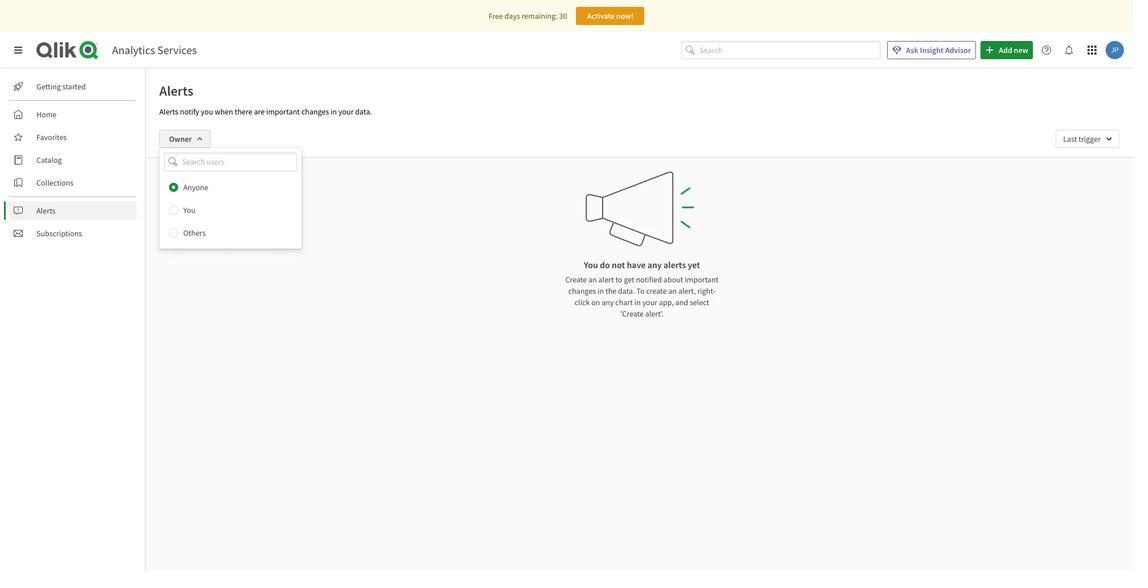 Task type: vqa. For each thing, say whether or not it's contained in the screenshot.
ACTIVATE
yes



Task type: locate. For each thing, give the bounding box(es) containing it.
1 horizontal spatial your
[[643, 297, 658, 308]]

days
[[505, 11, 520, 21]]

alerts notify you when there are important changes in your data.
[[159, 107, 372, 117]]

alerts link
[[9, 202, 137, 220]]

you
[[201, 107, 213, 117]]

you
[[183, 205, 196, 215], [584, 259, 599, 271]]

0 horizontal spatial in
[[331, 107, 337, 117]]

in
[[331, 107, 337, 117], [598, 286, 604, 296], [635, 297, 641, 308]]

alert'.
[[646, 309, 664, 319]]

changes
[[302, 107, 329, 117], [569, 286, 596, 296]]

you up "others"
[[183, 205, 196, 215]]

notify
[[180, 107, 199, 117]]

close sidebar menu image
[[14, 46, 23, 55]]

alerts left the notify on the left of page
[[159, 107, 179, 117]]

0 horizontal spatial data.
[[355, 107, 372, 117]]

james peterson image
[[1107, 41, 1125, 59]]

30
[[560, 11, 568, 21]]

1 horizontal spatial an
[[669, 286, 677, 296]]

your
[[339, 107, 354, 117], [643, 297, 658, 308]]

activate now!
[[588, 11, 634, 21]]

0 horizontal spatial an
[[589, 275, 597, 285]]

data.
[[355, 107, 372, 117], [619, 286, 635, 296]]

1 vertical spatial important
[[685, 275, 719, 285]]

analytics services
[[112, 43, 197, 57]]

get
[[624, 275, 635, 285]]

important
[[266, 107, 300, 117], [685, 275, 719, 285]]

getting started
[[36, 81, 86, 92]]

collections link
[[9, 174, 137, 192]]

you inside you do not have any alerts yet create an alert to get notified about important changes in the data. to create an alert, right- click on any chart in your app, and select 'create alert'.
[[584, 259, 599, 271]]

0 vertical spatial in
[[331, 107, 337, 117]]

1 horizontal spatial any
[[648, 259, 662, 271]]

last trigger
[[1064, 134, 1102, 144]]

home link
[[9, 105, 137, 124]]

catalog link
[[9, 151, 137, 169]]

0 horizontal spatial changes
[[302, 107, 329, 117]]

1 vertical spatial an
[[669, 286, 677, 296]]

activate now! link
[[577, 7, 645, 25]]

subscriptions link
[[9, 224, 137, 243]]

an
[[589, 275, 597, 285], [669, 286, 677, 296]]

1 horizontal spatial data.
[[619, 286, 635, 296]]

changes right are
[[302, 107, 329, 117]]

an down the about
[[669, 286, 677, 296]]

analytics services element
[[112, 43, 197, 57]]

None field
[[159, 153, 302, 171]]

you left the do
[[584, 259, 599, 271]]

you for you
[[183, 205, 196, 215]]

owner option group
[[159, 176, 302, 244]]

you for you do not have any alerts yet create an alert to get notified about important changes in the data. to create an alert, right- click on any chart in your app, and select 'create alert'.
[[584, 259, 599, 271]]

0 horizontal spatial you
[[183, 205, 196, 215]]

0 vertical spatial any
[[648, 259, 662, 271]]

0 horizontal spatial your
[[339, 107, 354, 117]]

alerts up the notify on the left of page
[[159, 82, 194, 100]]

important right are
[[266, 107, 300, 117]]

any down the the
[[602, 297, 614, 308]]

any up notified
[[648, 259, 662, 271]]

1 vertical spatial you
[[584, 259, 599, 271]]

the
[[606, 286, 617, 296]]

changes up click
[[569, 286, 596, 296]]

'create
[[621, 309, 644, 319]]

you do not have any alerts yet create an alert to get notified about important changes in the data. to create an alert, right- click on any chart in your app, and select 'create alert'.
[[566, 259, 719, 319]]

0 horizontal spatial important
[[266, 107, 300, 117]]

home
[[36, 109, 57, 120]]

1 horizontal spatial in
[[598, 286, 604, 296]]

free
[[489, 11, 503, 21]]

1 vertical spatial data.
[[619, 286, 635, 296]]

services
[[157, 43, 197, 57]]

2 vertical spatial alerts
[[36, 206, 56, 216]]

0 vertical spatial you
[[183, 205, 196, 215]]

2 vertical spatial in
[[635, 297, 641, 308]]

Search text field
[[700, 41, 881, 59]]

favorites link
[[9, 128, 137, 146]]

changes inside you do not have any alerts yet create an alert to get notified about important changes in the data. to create an alert, right- click on any chart in your app, and select 'create alert'.
[[569, 286, 596, 296]]

1 vertical spatial changes
[[569, 286, 596, 296]]

0 horizontal spatial any
[[602, 297, 614, 308]]

1 horizontal spatial important
[[685, 275, 719, 285]]

new
[[1015, 45, 1029, 55]]

add
[[1000, 45, 1013, 55]]

yet
[[688, 259, 701, 271]]

important up right-
[[685, 275, 719, 285]]

anyone
[[183, 182, 208, 192]]

0 vertical spatial important
[[266, 107, 300, 117]]

alerts inside alerts link
[[36, 206, 56, 216]]

alerts up subscriptions
[[36, 206, 56, 216]]

analytics
[[112, 43, 155, 57]]

1 vertical spatial alerts
[[159, 107, 179, 117]]

any
[[648, 259, 662, 271], [602, 297, 614, 308]]

to
[[637, 286, 645, 296]]

activate
[[588, 11, 615, 21]]

1 vertical spatial in
[[598, 286, 604, 296]]

1 horizontal spatial you
[[584, 259, 599, 271]]

ask
[[907, 45, 919, 55]]

subscriptions
[[36, 228, 82, 239]]

navigation pane element
[[0, 73, 145, 247]]

1 vertical spatial your
[[643, 297, 658, 308]]

0 vertical spatial an
[[589, 275, 597, 285]]

owner button
[[159, 130, 211, 148]]

an left alert
[[589, 275, 597, 285]]

none field inside filters region
[[159, 153, 302, 171]]

1 horizontal spatial changes
[[569, 286, 596, 296]]

0 vertical spatial changes
[[302, 107, 329, 117]]

alerts
[[159, 82, 194, 100], [159, 107, 179, 117], [36, 206, 56, 216]]

you inside owner option group
[[183, 205, 196, 215]]



Task type: describe. For each thing, give the bounding box(es) containing it.
right-
[[698, 286, 716, 296]]

filters region
[[146, 121, 1134, 249]]

searchbar element
[[682, 41, 881, 59]]

have
[[627, 259, 646, 271]]

now!
[[617, 11, 634, 21]]

2 horizontal spatial in
[[635, 297, 641, 308]]

started
[[62, 81, 86, 92]]

alert
[[599, 275, 614, 285]]

app,
[[660, 297, 674, 308]]

on
[[592, 297, 601, 308]]

do
[[600, 259, 610, 271]]

remaining:
[[522, 11, 558, 21]]

create
[[566, 275, 587, 285]]

there
[[235, 107, 253, 117]]

0 vertical spatial your
[[339, 107, 354, 117]]

when
[[215, 107, 233, 117]]

advisor
[[946, 45, 972, 55]]

are
[[254, 107, 265, 117]]

click
[[575, 297, 590, 308]]

ask insight advisor button
[[888, 41, 977, 59]]

insight
[[921, 45, 944, 55]]

Search users text field
[[180, 153, 284, 171]]

last
[[1064, 134, 1078, 144]]

getting started link
[[9, 77, 137, 96]]

create
[[647, 286, 667, 296]]

trigger
[[1079, 134, 1102, 144]]

alerts
[[664, 259, 686, 271]]

favorites
[[36, 132, 67, 142]]

not
[[612, 259, 626, 271]]

data. inside you do not have any alerts yet create an alert to get notified about important changes in the data. to create an alert, right- click on any chart in your app, and select 'create alert'.
[[619, 286, 635, 296]]

others
[[183, 228, 206, 238]]

1 vertical spatial any
[[602, 297, 614, 308]]

alert,
[[679, 286, 696, 296]]

collections
[[36, 178, 74, 188]]

to
[[616, 275, 623, 285]]

select
[[690, 297, 710, 308]]

free days remaining: 30
[[489, 11, 568, 21]]

getting
[[36, 81, 61, 92]]

0 vertical spatial alerts
[[159, 82, 194, 100]]

catalog
[[36, 155, 62, 165]]

your inside you do not have any alerts yet create an alert to get notified about important changes in the data. to create an alert, right- click on any chart in your app, and select 'create alert'.
[[643, 297, 658, 308]]

owner
[[169, 134, 192, 144]]

add new button
[[981, 41, 1034, 59]]

add new
[[1000, 45, 1029, 55]]

chart
[[616, 297, 633, 308]]

0 vertical spatial data.
[[355, 107, 372, 117]]

about
[[664, 275, 684, 285]]

important inside you do not have any alerts yet create an alert to get notified about important changes in the data. to create an alert, right- click on any chart in your app, and select 'create alert'.
[[685, 275, 719, 285]]

ask insight advisor
[[907, 45, 972, 55]]

and
[[676, 297, 689, 308]]

notified
[[637, 275, 662, 285]]

Last trigger field
[[1057, 130, 1120, 148]]



